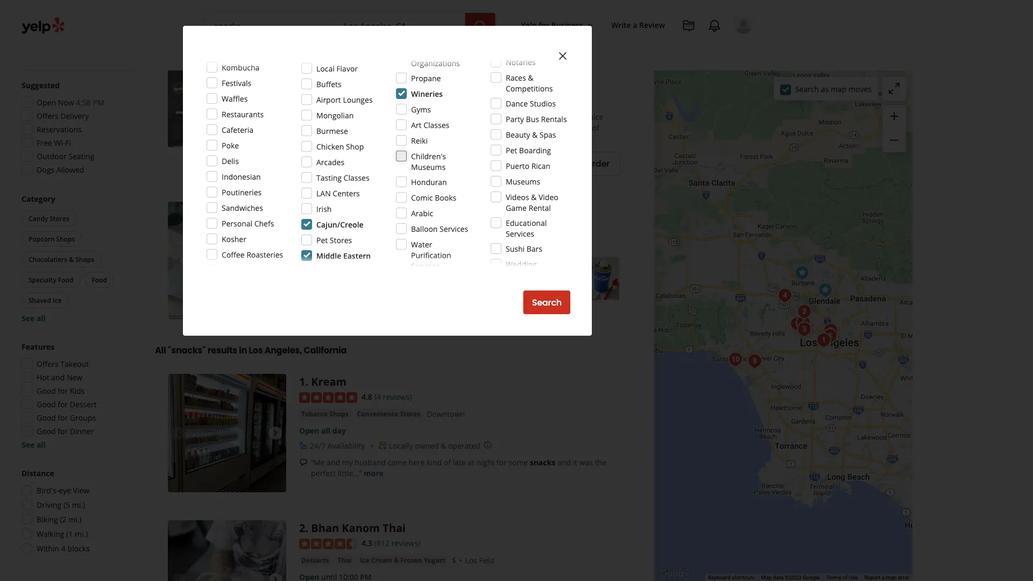 Task type: describe. For each thing, give the bounding box(es) containing it.
artificial
[[311, 134, 339, 144]]

day
[[333, 426, 346, 436]]

4.3 star rating image
[[299, 539, 357, 550]]

as
[[821, 84, 829, 94]]

boarding
[[519, 145, 551, 155]]

zoom out image
[[888, 134, 901, 147]]

reviews) for 1 . kream
[[383, 392, 412, 402]]

search for search
[[532, 297, 562, 309]]

8:00
[[339, 240, 354, 250]]

2 vertical spatial cream
[[371, 556, 392, 565]]

keyboard shortcuts
[[708, 575, 755, 581]]

& inside button
[[69, 255, 74, 264]]

option group containing distance
[[18, 468, 133, 557]]

airport
[[317, 94, 341, 105]]

a for write
[[633, 20, 638, 30]]

veterans organizations
[[411, 47, 460, 68]]

business categories element
[[204, 39, 754, 70]]

races
[[506, 72, 526, 83]]

1 food from the left
[[58, 275, 73, 284]]

flavor factory candy image
[[815, 280, 837, 301]]

2 vertical spatial ice cream & frozen yogurt button
[[358, 555, 448, 566]]

0 vertical spatial ice cream & frozen yogurt link
[[299, 63, 389, 74]]

convenience stores
[[357, 410, 420, 418]]

data
[[773, 575, 784, 581]]

16 grab and go v2 image
[[299, 96, 308, 105]]

tobacco shops button
[[299, 409, 351, 419]]

1 vertical spatial all
[[321, 426, 331, 436]]

delivery inside group
[[60, 111, 89, 121]]

for for kids
[[58, 386, 68, 396]]

organizations
[[411, 58, 460, 68]]

for for dinner
[[58, 426, 68, 436]]

outdoor for outdoor seating
[[37, 151, 67, 161]]

google image
[[657, 567, 693, 581]]

they're
[[544, 123, 569, 133]]

4 slideshow element from the top
[[168, 521, 286, 581]]

biking (2 mi.)
[[37, 514, 82, 525]]

shops for tobacco shops
[[329, 410, 349, 418]]

chicken shop
[[317, 141, 364, 152]]

©2023
[[785, 575, 802, 581]]

shortcuts
[[732, 575, 755, 581]]

hot for hot and new
[[37, 372, 49, 382]]

projects image
[[683, 19, 695, 32]]

previous image for 4th slideshow element
[[172, 574, 185, 581]]

(4
[[375, 392, 381, 402]]

seating
[[69, 151, 94, 161]]

1 vertical spatial ice cream & frozen yogurt link
[[299, 223, 389, 234]]

kream image
[[168, 374, 286, 493]]

all for features
[[37, 440, 46, 450]]

frozen for bottommost ice cream & frozen yogurt "button"
[[401, 556, 422, 565]]

taste
[[511, 123, 528, 133]]

. for 1
[[305, 374, 309, 389]]

ice inside button
[[53, 296, 62, 305]]

1 vertical spatial delivery
[[380, 159, 406, 168]]

locally owned & operated
[[389, 441, 481, 451]]

0 horizontal spatial los
[[249, 345, 263, 357]]

indonesian
[[222, 171, 261, 182]]

kanom
[[342, 521, 380, 536]]

offers takeout
[[37, 359, 89, 369]]

until for until 8:00 pm
[[321, 240, 337, 250]]

poutineries
[[222, 187, 262, 197]]

flavor
[[337, 63, 358, 73]]

lounges
[[343, 94, 373, 105]]

coffee
[[222, 250, 245, 260]]

fi
[[65, 138, 71, 148]]

wineries
[[411, 89, 443, 99]]

1 vertical spatial more link
[[364, 468, 384, 478]]

rentals
[[541, 114, 567, 124]]

. for 2
[[305, 521, 309, 536]]

16 healthy dining v2 image
[[368, 96, 376, 105]]

(812 reviews) link
[[375, 538, 421, 549]]

wi-
[[54, 138, 65, 148]]

personal chefs
[[222, 218, 274, 229]]

festivals
[[222, 78, 252, 88]]

mi.) for driving (5 mi.)
[[72, 500, 85, 510]]

blocks
[[68, 543, 90, 554]]

group containing features
[[18, 341, 133, 450]]

with
[[534, 112, 550, 122]]

for right night
[[497, 457, 507, 468]]

mi.) for biking (2 mi.)
[[68, 514, 82, 525]]

0 horizontal spatial of
[[444, 457, 451, 468]]

came
[[388, 457, 407, 468]]

see all for features
[[22, 440, 46, 450]]

books
[[435, 192, 457, 203]]

pm for open until 8:00 pm
[[356, 240, 367, 250]]

smoothie/juice
[[551, 112, 604, 122]]

ice for the topmost ice cream & frozen yogurt "button"
[[301, 64, 311, 73]]

keyboard shortcuts button
[[708, 574, 755, 581]]

open all day
[[299, 426, 346, 436]]

stores for candy stores
[[50, 214, 69, 223]]

healthy dining
[[378, 95, 429, 106]]

are
[[403, 123, 415, 133]]

stores for convenience stores
[[400, 410, 420, 418]]

price
[[22, 26, 40, 37]]

i'm
[[422, 112, 432, 122]]

0 horizontal spatial dairy queen/orange julius treat ctr image
[[168, 202, 286, 321]]

1 horizontal spatial los
[[465, 556, 477, 566]]

outdoor for outdoor seating
[[310, 159, 336, 168]]

for for groups
[[58, 413, 68, 423]]

0 vertical spatial ice cream & frozen yogurt button
[[299, 63, 389, 74]]

allowed
[[56, 164, 84, 175]]

feliz
[[479, 556, 495, 566]]

2
[[299, 521, 305, 536]]

eastern
[[343, 251, 371, 261]]

16 checkmark v2 image for takeout
[[414, 159, 423, 168]]

lan centers
[[317, 188, 360, 198]]

0 vertical spatial cream
[[312, 64, 334, 73]]

sandwiches
[[222, 203, 263, 213]]

offers for offers takeout
[[37, 359, 58, 369]]

water purification services
[[411, 239, 451, 271]]

search image
[[474, 20, 487, 33]]

dogs allowed
[[37, 164, 84, 175]]

for for dessert
[[58, 399, 68, 409]]

and inside the "where have u been juicy?!?! i'm always slightly disappointed with smoothie/juice places because the drinks are usually way too sweet and taste like they're made of artificial syrups.…"
[[496, 123, 509, 133]]

and left my
[[327, 457, 340, 468]]

write
[[611, 20, 631, 30]]

1 vertical spatial cream
[[312, 224, 334, 233]]

see for features
[[22, 440, 35, 450]]

wow choripan image
[[793, 312, 814, 334]]

map
[[761, 575, 772, 581]]

ice cream & frozen yogurt for bottommost ice cream & frozen yogurt "button"
[[360, 556, 446, 565]]

bars for juice
[[413, 64, 427, 73]]

outdoor seating
[[37, 151, 94, 161]]

suggested
[[22, 80, 60, 90]]

1 horizontal spatial takeout
[[425, 159, 450, 168]]

specialty food button
[[22, 272, 80, 288]]

good for good for kids
[[37, 386, 56, 396]]

"me and my husband came here kind of late at night for some snacks
[[311, 457, 556, 468]]

open for open until 8:00 pm
[[299, 240, 319, 250]]

yogurt for ice cream & frozen yogurt "button" to the middle
[[365, 224, 387, 233]]

see all button for category
[[22, 313, 46, 323]]

search for search as map moves
[[796, 84, 819, 94]]

open until 8:00 pm
[[299, 240, 367, 250]]

order
[[586, 158, 610, 170]]

ice cream & frozen yogurt for the topmost ice cream & frozen yogurt "button"
[[301, 64, 387, 73]]

"me
[[311, 457, 325, 468]]

popcorn shops button
[[22, 231, 82, 247]]

"where
[[311, 112, 339, 122]]

shop
[[346, 141, 364, 152]]

owned
[[415, 441, 439, 451]]

start order link
[[553, 152, 620, 176]]

too
[[459, 123, 471, 133]]

expand map image
[[888, 82, 901, 95]]

delis
[[222, 156, 239, 166]]

juice
[[395, 64, 411, 73]]

bhan kanom thai image inside "map" region
[[794, 301, 816, 323]]

2 food from the left
[[92, 275, 107, 284]]

candy
[[29, 214, 48, 223]]

desserts
[[301, 556, 329, 565]]

& inside 'button'
[[429, 64, 433, 73]]

offers delivery
[[37, 111, 89, 121]]

& inside races & competitions
[[528, 72, 534, 83]]

chocolatiers & shops button
[[22, 251, 101, 268]]

good for good for dessert
[[37, 399, 56, 409]]

1 vertical spatial bhan kanom thai image
[[168, 521, 286, 581]]

see all for category
[[22, 313, 46, 323]]

way
[[444, 123, 457, 133]]

driving (5 mi.)
[[37, 500, 85, 510]]

centers
[[333, 188, 360, 198]]

ice for ice cream & frozen yogurt "button" to the middle
[[301, 224, 311, 233]]

yelp for business
[[521, 20, 583, 30]]

downtown
[[427, 409, 465, 419]]

thai inside button
[[338, 556, 352, 565]]

4.8 star rating image
[[299, 393, 357, 403]]

dogs inside group
[[37, 164, 54, 175]]

sunny blue image
[[744, 351, 766, 372]]

mario kart snack station image
[[775, 285, 796, 307]]

grab-
[[310, 95, 330, 106]]

wedding
[[506, 259, 537, 269]]

party bus rentals
[[506, 114, 567, 124]]

puerto rican
[[506, 161, 551, 171]]

0 vertical spatial more link
[[377, 134, 397, 144]]

kream link
[[311, 374, 347, 389]]

and inside group
[[51, 372, 65, 382]]

pet for pet stores
[[317, 235, 328, 245]]

notifications image
[[708, 19, 721, 32]]

dance
[[506, 98, 528, 108]]

for for business
[[539, 20, 550, 30]]

water
[[411, 239, 432, 250]]

ice cream & frozen yogurt for ice cream & frozen yogurt "button" to the middle
[[301, 224, 387, 233]]



Task type: vqa. For each thing, say whether or not it's contained in the screenshot.
DELIVERY to the bottom
yes



Task type: locate. For each thing, give the bounding box(es) containing it.
16 locally owned v2 image
[[378, 442, 387, 450]]

classes for art classes
[[424, 120, 450, 130]]

delivery
[[60, 111, 89, 121], [380, 159, 406, 168]]

0 horizontal spatial museums
[[411, 162, 446, 172]]

1 until from the top
[[321, 80, 337, 90]]

cream down (812
[[371, 556, 392, 565]]

map region
[[600, 0, 1014, 581]]

good down hot and new
[[37, 386, 56, 396]]

delivery left children's museums
[[380, 159, 406, 168]]

map for moves
[[831, 84, 847, 94]]

terms of use link
[[827, 575, 858, 581]]

1 vertical spatial offers
[[37, 359, 58, 369]]

convenience stores button
[[355, 409, 423, 419]]

88 hotdog & juicy image
[[168, 29, 286, 147], [794, 319, 816, 340], [794, 319, 816, 340]]

3 slideshow element from the top
[[168, 374, 286, 493]]

1 16 checkmark v2 image from the left
[[299, 159, 308, 168]]

pm for open until 10:00 pm
[[360, 80, 372, 90]]

terms
[[827, 575, 842, 581]]

1 vertical spatial bars
[[527, 244, 543, 254]]

0 vertical spatial dogs
[[491, 64, 507, 73]]

a inside "link"
[[633, 20, 638, 30]]

levain bakery - larchmont village image
[[787, 314, 809, 335]]

more for the topmost more link
[[377, 134, 397, 144]]

bhan kanom thai link
[[311, 521, 406, 536]]

google
[[803, 575, 820, 581]]

2 vertical spatial of
[[843, 575, 848, 581]]

classes for tasting classes
[[344, 173, 370, 183]]

previous image for kream image
[[172, 427, 185, 440]]

2 vertical spatial pm
[[356, 240, 367, 250]]

search inside button
[[532, 297, 562, 309]]

shops up day
[[329, 410, 349, 418]]

previous image for the leftmost dairy queen/orange julius treat ctr image
[[172, 255, 185, 268]]

here
[[409, 457, 425, 468]]

planning
[[506, 270, 537, 280]]

1 horizontal spatial of
[[592, 123, 600, 133]]

stores inside 'button'
[[50, 214, 69, 223]]

1 horizontal spatial a
[[882, 575, 885, 581]]

ice for bottommost ice cream & frozen yogurt "button"
[[360, 556, 370, 565]]

educational services
[[506, 218, 547, 239]]

1 vertical spatial map
[[886, 575, 897, 581]]

more link down drinks
[[377, 134, 397, 144]]

pm inside group
[[93, 97, 104, 107]]

2 see all button from the top
[[22, 440, 46, 450]]

3 good from the top
[[37, 413, 56, 423]]

16 speech v2 image for "where have u been juicy?!?! i'm always slightly disappointed with smoothie/juice places because the drinks are usually way too sweet and taste like they're made of artificial syrups.…"
[[299, 113, 308, 122]]

open up middle
[[299, 240, 319, 250]]

1 . from the top
[[305, 374, 309, 389]]

locally
[[389, 441, 413, 451]]

2 vertical spatial stores
[[400, 410, 420, 418]]

1 vertical spatial hot
[[37, 372, 49, 382]]

4 good from the top
[[37, 426, 56, 436]]

services for balloon services
[[440, 224, 468, 234]]

next image for the leftmost dairy queen/orange julius treat ctr image
[[269, 255, 282, 268]]

0 vertical spatial search
[[796, 84, 819, 94]]

slightly
[[460, 112, 484, 122]]

shops inside chocolatiers & shops button
[[75, 255, 94, 264]]

2 . bhan kanom thai
[[299, 521, 406, 536]]

view
[[73, 485, 89, 496]]

mi.) right (1
[[75, 529, 88, 539]]

previous image for 4th slideshow element from the bottom
[[172, 82, 185, 95]]

0 vertical spatial next image
[[269, 255, 282, 268]]

16 twenty four seven availability v2 image
[[299, 442, 308, 450]]

1 horizontal spatial hot
[[478, 64, 489, 73]]

shops for popcorn shops
[[56, 234, 75, 243]]

16 speech v2 image for "me and my husband came here kind of late at night for some
[[299, 459, 308, 467]]

art classes
[[411, 120, 450, 130]]

until for until 10:00 pm
[[321, 80, 337, 90]]

los left feliz
[[465, 556, 477, 566]]

ice cream & frozen yogurt up pet stores
[[301, 224, 387, 233]]

museums inside children's museums
[[411, 162, 446, 172]]

0 vertical spatial a
[[633, 20, 638, 30]]

user actions element
[[513, 13, 769, 80]]

0 horizontal spatial takeout
[[60, 359, 89, 369]]

good down good for groups
[[37, 426, 56, 436]]

pm up eastern
[[356, 240, 367, 250]]

yogurt for the topmost ice cream & frozen yogurt "button"
[[365, 64, 387, 73]]

16 checkmark v2 image up honduran
[[414, 159, 423, 168]]

stores down (4 reviews)
[[400, 410, 420, 418]]

husband
[[355, 457, 386, 468]]

next image left open all day
[[269, 427, 282, 440]]

free wi-fi
[[37, 138, 71, 148]]

ice cream & frozen yogurt button
[[299, 63, 389, 74], [299, 223, 389, 234], [358, 555, 448, 566]]

pm right "4:58"
[[93, 97, 104, 107]]

1 see all button from the top
[[22, 313, 46, 323]]

bars right sushi
[[527, 244, 543, 254]]

next image for kream image
[[269, 427, 282, 440]]

frozen for the topmost ice cream & frozen yogurt "button"
[[342, 64, 363, 73]]

ice right shaved
[[53, 296, 62, 305]]

community service/non- profit
[[506, 20, 551, 52]]

community
[[506, 20, 547, 30]]

zoom in image
[[888, 110, 901, 123]]

reservations
[[37, 124, 82, 134]]

1 vertical spatial takeout
[[60, 359, 89, 369]]

services down educational on the top
[[506, 229, 535, 239]]

been
[[370, 112, 389, 122]]

juice bars & smoothies
[[395, 64, 469, 73]]

search down planning
[[532, 297, 562, 309]]

waffles
[[222, 93, 248, 104]]

see all button for features
[[22, 440, 46, 450]]

1 slideshow element from the top
[[168, 29, 286, 147]]

pet up puerto
[[506, 145, 517, 155]]

close image
[[557, 50, 570, 62]]

frozen for ice cream & frozen yogurt "button" to the middle
[[342, 224, 363, 233]]

frozen up 10:00
[[342, 64, 363, 73]]

see all button up distance
[[22, 440, 46, 450]]

0 vertical spatial 16 speech v2 image
[[299, 113, 308, 122]]

0 horizontal spatial food
[[58, 275, 73, 284]]

2 until from the top
[[321, 240, 337, 250]]

dessert
[[70, 399, 97, 409]]

2 16 checkmark v2 image from the left
[[414, 159, 423, 168]]

takeout inside group
[[60, 359, 89, 369]]

1 horizontal spatial dogs
[[491, 64, 507, 73]]

stores for pet stores
[[330, 235, 352, 245]]

ice down 'dairy'
[[301, 224, 311, 233]]

map right as on the right top
[[831, 84, 847, 94]]

0 vertical spatial yogurt
[[365, 64, 387, 73]]

"where have u been juicy?!?! i'm always slightly disappointed with smoothie/juice places because the drinks are usually way too sweet and taste like they're made of artificial syrups.…"
[[311, 112, 604, 144]]

until up middle
[[321, 240, 337, 250]]

frozen up 8:00
[[342, 224, 363, 233]]

see down shaved
[[22, 313, 35, 323]]

good for good for dinner
[[37, 426, 56, 436]]

map for error
[[886, 575, 897, 581]]

1 vertical spatial thai
[[338, 556, 352, 565]]

for down good for kids
[[58, 399, 68, 409]]

1 horizontal spatial search
[[796, 84, 819, 94]]

groups
[[70, 413, 96, 423]]

2 vertical spatial ice cream & frozen yogurt
[[360, 556, 446, 565]]

mi.) right (5
[[72, 500, 85, 510]]

good for groups
[[37, 413, 96, 423]]

info icon image
[[432, 96, 441, 104], [432, 96, 441, 104], [484, 441, 492, 450], [484, 441, 492, 450]]

previous image
[[172, 82, 185, 95], [172, 574, 185, 581]]

a right write
[[633, 20, 638, 30]]

the inside and it was the perfect little..."
[[595, 457, 607, 468]]

yogurt for bottommost ice cream & frozen yogurt "button"
[[424, 556, 446, 565]]

services down treat
[[440, 224, 468, 234]]

stores
[[50, 214, 69, 223], [330, 235, 352, 245], [400, 410, 420, 418]]

hot for hot dogs
[[478, 64, 489, 73]]

2 vertical spatial yogurt
[[424, 556, 446, 565]]

0 horizontal spatial dogs
[[37, 164, 54, 175]]

services down purification
[[411, 261, 440, 271]]

los right in
[[249, 345, 263, 357]]

for down hot and new
[[58, 386, 68, 396]]

2 slideshow element from the top
[[168, 202, 286, 321]]

24/7 availability
[[310, 441, 365, 451]]

within
[[37, 543, 59, 554]]

a for report
[[882, 575, 885, 581]]

0 vertical spatial thai
[[383, 521, 406, 536]]

0 vertical spatial bars
[[413, 64, 427, 73]]

services inside educational services
[[506, 229, 535, 239]]

1 good from the top
[[37, 386, 56, 396]]

0 vertical spatial previous image
[[172, 255, 185, 268]]

good down good for kids
[[37, 399, 56, 409]]

2 horizontal spatial of
[[843, 575, 848, 581]]

bars inside 'button'
[[413, 64, 427, 73]]

the down 'u'
[[366, 123, 378, 133]]

mi.) right (2
[[68, 514, 82, 525]]

1 vertical spatial see all
[[22, 440, 46, 450]]

1 horizontal spatial bhan kanom thai image
[[794, 301, 816, 323]]

pet for pet boarding
[[506, 145, 517, 155]]

ice cream & frozen yogurt button down (812 reviews)
[[358, 555, 448, 566]]

16 checkmark v2 image for outdoor seating
[[299, 159, 308, 168]]

for up good for dinner
[[58, 413, 68, 423]]

and left it in the bottom of the page
[[558, 457, 571, 468]]

1 vertical spatial pm
[[93, 97, 104, 107]]

within 4 blocks
[[37, 543, 90, 554]]

pm up lounges at the left
[[360, 80, 372, 90]]

ice cream & frozen yogurt up 10:00
[[301, 64, 387, 73]]

open for open now 4:58 pm
[[37, 97, 56, 107]]

0 vertical spatial all
[[37, 313, 46, 323]]

local
[[317, 63, 335, 73]]

sushi bars
[[506, 244, 543, 254]]

bhan kanom thai image
[[794, 301, 816, 323], [168, 521, 286, 581]]

ice cream & frozen yogurt link
[[299, 63, 389, 74], [299, 223, 389, 234], [358, 555, 448, 566]]

0 horizontal spatial pet
[[317, 235, 328, 245]]

shops inside tobacco shops button
[[329, 410, 349, 418]]

yogurt down queen/orange
[[365, 224, 387, 233]]

yogurt left $ at the bottom of the page
[[424, 556, 446, 565]]

1 offers from the top
[[37, 111, 58, 121]]

ice cream & frozen yogurt link down (812 reviews)
[[358, 555, 448, 566]]

good for good for groups
[[37, 413, 56, 423]]

1 vertical spatial the
[[595, 457, 607, 468]]

1 horizontal spatial pet
[[506, 145, 517, 155]]

kream image
[[813, 330, 835, 351]]

previous image
[[172, 255, 185, 268], [172, 427, 185, 440]]

0 horizontal spatial a
[[633, 20, 638, 30]]

search dialog
[[0, 0, 1034, 581]]

option group
[[18, 468, 133, 557]]

cream up pet stores
[[312, 224, 334, 233]]

0 horizontal spatial shops
[[56, 234, 75, 243]]

0 vertical spatial the
[[366, 123, 378, 133]]

outdoor inside group
[[37, 151, 67, 161]]

cajun/creole
[[317, 219, 364, 230]]

ice cream & frozen yogurt link up pet stores
[[299, 223, 389, 234]]

hot inside group
[[37, 372, 49, 382]]

2 vertical spatial ice cream & frozen yogurt link
[[358, 555, 448, 566]]

offers up hot and new
[[37, 359, 58, 369]]

slideshow element
[[168, 29, 286, 147], [168, 202, 286, 321], [168, 374, 286, 493], [168, 521, 286, 581]]

1 vertical spatial .
[[305, 521, 309, 536]]

eye
[[59, 485, 71, 496]]

1 vertical spatial dogs
[[37, 164, 54, 175]]

write a review
[[611, 20, 665, 30]]

thai
[[383, 521, 406, 536], [338, 556, 352, 565]]

1 previous image from the top
[[172, 255, 185, 268]]

16 speech v2 image down 16 grab and go v2 icon
[[299, 113, 308, 122]]

1 previous image from the top
[[172, 82, 185, 95]]

takeout up new
[[60, 359, 89, 369]]

0 vertical spatial of
[[592, 123, 600, 133]]

1 16 speech v2 image from the top
[[299, 113, 308, 122]]

competitions
[[506, 83, 553, 93]]

1 horizontal spatial 16 checkmark v2 image
[[414, 159, 423, 168]]

all down shaved
[[37, 313, 46, 323]]

0 vertical spatial map
[[831, 84, 847, 94]]

open up 16 grab and go v2 icon
[[299, 80, 319, 90]]

group containing suggested
[[18, 80, 133, 178]]

the right was
[[595, 457, 607, 468]]

1 horizontal spatial the
[[595, 457, 607, 468]]

hot and new
[[37, 372, 82, 382]]

because
[[335, 123, 364, 133]]

0 horizontal spatial delivery
[[60, 111, 89, 121]]

0 horizontal spatial outdoor
[[37, 151, 67, 161]]

was
[[580, 457, 593, 468]]

1 see all from the top
[[22, 313, 46, 323]]

0 vertical spatial more
[[377, 134, 397, 144]]

0 vertical spatial shops
[[56, 234, 75, 243]]

offers up reservations
[[37, 111, 58, 121]]

of inside the "where have u been juicy?!?! i'm always slightly disappointed with smoothie/juice places because the drinks are usually way too sweet and taste like they're made of artificial syrups.…"
[[592, 123, 600, 133]]

kids
[[70, 386, 85, 396]]

all left day
[[321, 426, 331, 436]]

1 next image from the top
[[269, 255, 282, 268]]

bird's-
[[37, 485, 59, 496]]

see all button down shaved
[[22, 313, 46, 323]]

spas
[[540, 129, 556, 140]]

next image
[[269, 255, 282, 268], [269, 427, 282, 440]]

food button
[[85, 272, 114, 288]]

ice left local at the left top of page
[[301, 64, 311, 73]]

see all button
[[22, 313, 46, 323], [22, 440, 46, 450]]

1 vertical spatial 16 speech v2 image
[[299, 459, 308, 467]]

16 chevron down v2 image
[[586, 21, 594, 29]]

bars
[[413, 64, 427, 73], [527, 244, 543, 254]]

wedding planning
[[506, 259, 537, 280]]

museums down puerto rican
[[506, 176, 540, 187]]

pet boarding
[[506, 145, 551, 155]]

late
[[453, 457, 466, 468]]

16 speech v2 image
[[299, 113, 308, 122], [299, 459, 308, 467]]

open inside group
[[37, 97, 56, 107]]

0 vertical spatial bhan kanom thai image
[[794, 301, 816, 323]]

16 checkmark v2 image
[[299, 159, 308, 168], [414, 159, 423, 168]]

and-
[[330, 95, 346, 106]]

(1
[[66, 529, 73, 539]]

hot right the smoothies
[[478, 64, 489, 73]]

see for category
[[22, 313, 35, 323]]

1 vertical spatial pet
[[317, 235, 328, 245]]

group
[[18, 80, 133, 178], [883, 105, 907, 152], [19, 193, 133, 324], [18, 341, 133, 450]]

0 horizontal spatial map
[[831, 84, 847, 94]]

2 vertical spatial frozen
[[401, 556, 422, 565]]

0 vertical spatial see
[[22, 313, 35, 323]]

(812
[[375, 539, 390, 549]]

outdoor down free wi-fi in the left top of the page
[[37, 151, 67, 161]]

cream up 'buffets'
[[312, 64, 334, 73]]

hot inside the hot dogs button
[[478, 64, 489, 73]]

good up good for dinner
[[37, 413, 56, 423]]

until up airport
[[321, 80, 337, 90]]

of left use
[[843, 575, 848, 581]]

1 vertical spatial more
[[364, 468, 384, 478]]

shops up food button at the left
[[75, 255, 94, 264]]

chocolatiers
[[29, 255, 67, 264]]

0 vertical spatial delivery
[[60, 111, 89, 121]]

2 . from the top
[[305, 521, 309, 536]]

a right report on the right bottom of the page
[[882, 575, 885, 581]]

open for open all day
[[299, 426, 319, 436]]

sunny blue image
[[725, 349, 747, 371]]

shops up chocolatiers & shops
[[56, 234, 75, 243]]

1 see from the top
[[22, 313, 35, 323]]

more down the husband
[[364, 468, 384, 478]]

2 offers from the top
[[37, 359, 58, 369]]

comic
[[411, 192, 433, 203]]

stores down cajun/creole at the left
[[330, 235, 352, 245]]

16 checkmark v2 image left arcades
[[299, 159, 308, 168]]

2 good from the top
[[37, 399, 56, 409]]

0 vertical spatial takeout
[[425, 159, 450, 168]]

terms of use
[[827, 575, 858, 581]]

museums
[[411, 162, 446, 172], [506, 176, 540, 187]]

2 previous image from the top
[[172, 427, 185, 440]]

puerto
[[506, 161, 530, 171]]

1 vertical spatial frozen
[[342, 224, 363, 233]]

for down good for groups
[[58, 426, 68, 436]]

convenience stores link
[[355, 409, 423, 419]]

kaminari gyoza bar image
[[820, 325, 841, 347]]

open down suggested
[[37, 97, 56, 107]]

map
[[831, 84, 847, 94], [886, 575, 897, 581]]

for inside "button"
[[539, 20, 550, 30]]

1 vertical spatial previous image
[[172, 574, 185, 581]]

0 horizontal spatial bars
[[413, 64, 427, 73]]

reviews) for 2 . bhan kanom thai
[[392, 539, 421, 549]]

1 horizontal spatial outdoor
[[310, 159, 336, 168]]

1 horizontal spatial classes
[[424, 120, 450, 130]]

and up good for kids
[[51, 372, 65, 382]]

2 vertical spatial mi.)
[[75, 529, 88, 539]]

mi.) for walking (1 mi.)
[[75, 529, 88, 539]]

and inside and it was the perfect little..."
[[558, 457, 571, 468]]

0 horizontal spatial the
[[366, 123, 378, 133]]

dogs
[[491, 64, 507, 73], [37, 164, 54, 175]]

pm for open now 4:58 pm
[[93, 97, 104, 107]]

1 vertical spatial ice cream & frozen yogurt
[[301, 224, 387, 233]]

biking
[[37, 514, 58, 525]]

2 horizontal spatial stores
[[400, 410, 420, 418]]

of right made in the top of the page
[[592, 123, 600, 133]]

business
[[551, 20, 583, 30]]

2 16 speech v2 image from the top
[[299, 459, 308, 467]]

more for the bottom more link
[[364, 468, 384, 478]]

bars inside search dialog
[[527, 244, 543, 254]]

1 horizontal spatial dairy queen/orange julius treat ctr image
[[792, 262, 813, 284]]

group containing category
[[19, 193, 133, 324]]

outdoor up tasting
[[310, 159, 336, 168]]

1 vertical spatial ice cream & frozen yogurt button
[[299, 223, 389, 234]]

1 vertical spatial see
[[22, 440, 35, 450]]

frozen down (812 reviews)
[[401, 556, 422, 565]]

ice cream & frozen yogurt link up 10:00
[[299, 63, 389, 74]]

1
[[299, 374, 305, 389]]

16 info v2 image
[[237, 1, 246, 9]]

10:00
[[339, 80, 358, 90]]

0 vertical spatial classes
[[424, 120, 450, 130]]

open for open until 10:00 pm
[[299, 80, 319, 90]]

more link down the husband
[[364, 468, 384, 478]]

search left as on the right top
[[796, 84, 819, 94]]

kream
[[311, 374, 347, 389]]

1 vertical spatial of
[[444, 457, 451, 468]]

for right yelp
[[539, 20, 550, 30]]

(4 reviews) link
[[375, 391, 412, 403]]

1 horizontal spatial shops
[[75, 255, 94, 264]]

2 previous image from the top
[[172, 574, 185, 581]]

popcorn
[[29, 234, 55, 243]]

see up distance
[[22, 440, 35, 450]]

ice cream & frozen yogurt down (812 reviews)
[[360, 556, 446, 565]]

1 vertical spatial search
[[532, 297, 562, 309]]

ice down "4.3"
[[360, 556, 370, 565]]

0 vertical spatial see all
[[22, 313, 46, 323]]

chicken
[[317, 141, 344, 152]]

2 next image from the top
[[269, 427, 282, 440]]

1 vertical spatial shops
[[75, 255, 94, 264]]

0 horizontal spatial bhan kanom thai image
[[168, 521, 286, 581]]

0 vertical spatial previous image
[[172, 82, 185, 95]]

dairy queen/orange julius treat ctr image
[[168, 202, 286, 321], [792, 262, 813, 284]]

2 see from the top
[[22, 440, 35, 450]]

ctr
[[477, 202, 493, 217]]

the inside the "where have u been juicy?!?! i'm always slightly disappointed with smoothie/juice places because the drinks are usually way too sweet and taste like they're made of artificial syrups.…"
[[366, 123, 378, 133]]

katsu sando image
[[820, 320, 842, 342]]

. left the "bhan"
[[305, 521, 309, 536]]

desserts link
[[299, 555, 331, 566]]

stores inside button
[[400, 410, 420, 418]]

1 vertical spatial museums
[[506, 176, 540, 187]]

ice cream & frozen yogurt button up 10:00
[[299, 63, 389, 74]]

1 horizontal spatial stores
[[330, 235, 352, 245]]

usually
[[417, 123, 442, 133]]

2 see all from the top
[[22, 440, 46, 450]]

see all down shaved
[[22, 313, 46, 323]]

stores inside search dialog
[[330, 235, 352, 245]]

distance
[[22, 468, 54, 478]]

results
[[208, 345, 237, 357]]

0 vertical spatial until
[[321, 80, 337, 90]]

shops inside popcorn shops "button"
[[56, 234, 75, 243]]

$
[[452, 556, 456, 566]]

1 vertical spatial mi.)
[[68, 514, 82, 525]]

takeout up honduran
[[425, 159, 450, 168]]

1 horizontal spatial museums
[[506, 176, 540, 187]]

0 vertical spatial los
[[249, 345, 263, 357]]

pet up middle
[[317, 235, 328, 245]]

bars right juice
[[413, 64, 427, 73]]

next image
[[269, 574, 282, 581]]

services for educational services
[[506, 229, 535, 239]]

. left kream
[[305, 374, 309, 389]]

dogs inside button
[[491, 64, 507, 73]]

walking (1 mi.)
[[37, 529, 88, 539]]

0 vertical spatial stores
[[50, 214, 69, 223]]

0 horizontal spatial classes
[[344, 173, 370, 183]]

delivery down open now 4:58 pm
[[60, 111, 89, 121]]

map left error
[[886, 575, 897, 581]]

offers for offers delivery
[[37, 111, 58, 121]]

more down drinks
[[377, 134, 397, 144]]

all down good for dinner
[[37, 440, 46, 450]]

kombucha
[[222, 62, 260, 72]]

services inside water purification services
[[411, 261, 440, 271]]

hot up good for kids
[[37, 372, 49, 382]]

1 vertical spatial classes
[[344, 173, 370, 183]]

& inside videos & video game rental
[[531, 192, 537, 202]]

all for category
[[37, 313, 46, 323]]

roasteries
[[247, 250, 283, 260]]

None search field
[[206, 13, 498, 39]]

chefs
[[254, 218, 274, 229]]

thai up (812 reviews) link
[[383, 521, 406, 536]]

1 horizontal spatial thai
[[383, 521, 406, 536]]

0 vertical spatial pet
[[506, 145, 517, 155]]

ice cream & frozen yogurt button up pet stores
[[299, 223, 389, 234]]

1 horizontal spatial bars
[[527, 244, 543, 254]]

report
[[865, 575, 881, 581]]

2 horizontal spatial shops
[[329, 410, 349, 418]]

specialty
[[29, 275, 56, 284]]

and down disappointed
[[496, 123, 509, 133]]

bars for sushi
[[527, 244, 543, 254]]



